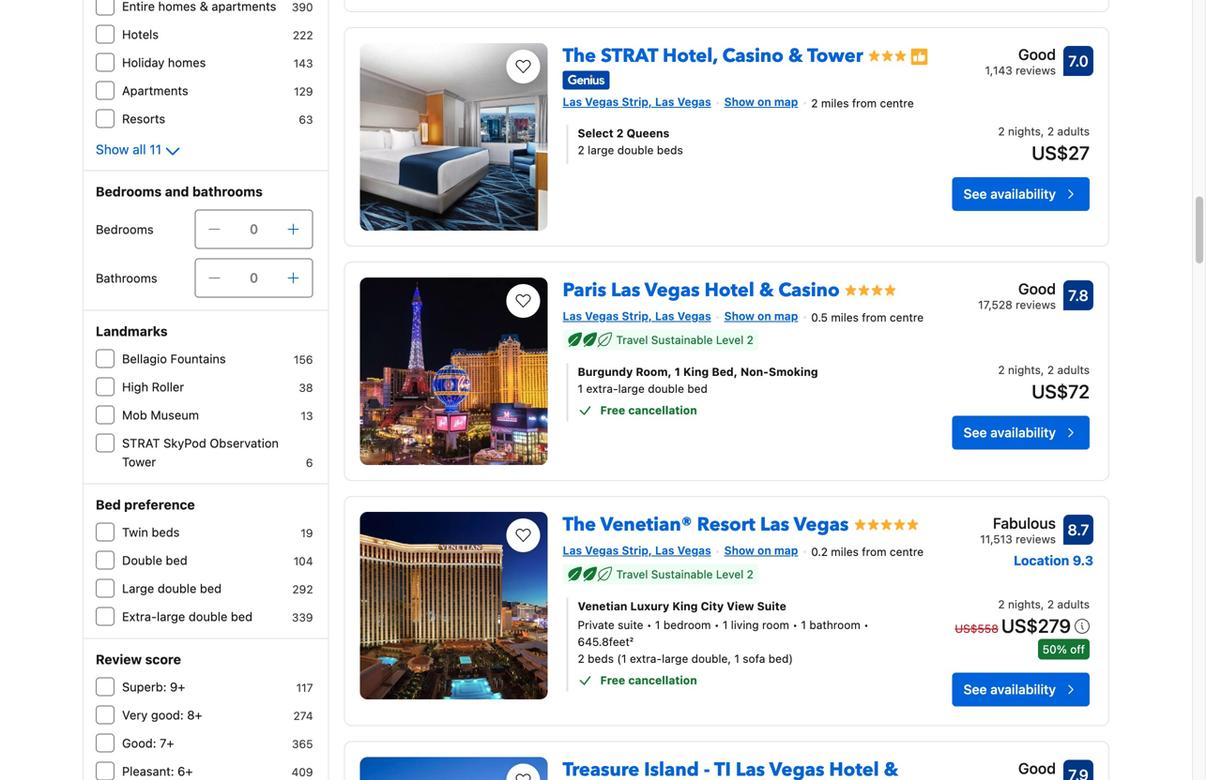 Task type: describe. For each thing, give the bounding box(es) containing it.
7.0
[[1068, 52, 1089, 70]]

free cancellation for las
[[600, 404, 697, 417]]

travel sustainable level 2 for resort
[[616, 568, 754, 581]]

1 right room
[[801, 619, 806, 632]]

free for venetian®
[[600, 674, 625, 688]]

vegas down the paris las vegas hotel & casino in the top of the page
[[677, 310, 711, 323]]

3 map from the top
[[774, 545, 798, 558]]

vegas down venetian®
[[585, 545, 619, 558]]

the for the venetian® resort las vegas
[[563, 513, 596, 538]]

very good: 8+
[[122, 709, 202, 723]]

burgundy room, 1 king bed, non-smoking
[[578, 366, 818, 379]]

las vegas strip, las vegas for las
[[563, 310, 711, 323]]

burgundy
[[578, 366, 633, 379]]

reviews for paris las vegas hotel & casino
[[1016, 299, 1056, 312]]

see availability link for tower
[[952, 177, 1090, 211]]

vegas down "hotel,"
[[677, 95, 711, 108]]

50% off
[[1043, 643, 1085, 657]]

map for tower
[[774, 95, 798, 108]]

availability for tower
[[991, 186, 1056, 202]]

, for the strat hotel, casino & tower
[[1041, 125, 1044, 138]]

3 availability from the top
[[991, 682, 1056, 698]]

156
[[294, 353, 313, 367]]

free for las
[[600, 404, 625, 417]]

274
[[293, 710, 313, 723]]

las vegas strip, las vegas for strat
[[563, 95, 711, 108]]

3 see availability link from the top
[[952, 673, 1090, 707]]

off
[[1070, 643, 1085, 657]]

twin
[[122, 526, 148, 540]]

bellagio fountains
[[122, 352, 226, 366]]

good element for casino
[[978, 278, 1056, 300]]

las down paris
[[563, 310, 582, 323]]

the venetian® resort las vegas
[[563, 513, 849, 538]]

19
[[301, 527, 313, 540]]

8+
[[187, 709, 202, 723]]

104
[[294, 555, 313, 568]]

level for las
[[716, 568, 744, 581]]

the strat hotel, casino & tower link
[[563, 36, 863, 69]]

bellagio
[[122, 352, 167, 366]]

3 good from the top
[[1018, 760, 1056, 778]]

paris las vegas hotel & casino image
[[360, 278, 548, 466]]

las up venetian
[[563, 545, 582, 558]]

paris las vegas hotel & casino
[[563, 278, 840, 304]]

2 down select on the top of page
[[578, 143, 585, 157]]

location 9.3
[[1014, 553, 1094, 569]]

63
[[299, 113, 313, 126]]

luxury
[[630, 600, 669, 613]]

adults for casino
[[1057, 364, 1090, 377]]

pleasant: 6+
[[122, 765, 193, 779]]

homes
[[168, 55, 206, 69]]

skypod
[[163, 436, 206, 451]]

beds inside select 2 queens 2 large double beds
[[657, 143, 683, 157]]

2 up us$279
[[1047, 598, 1054, 612]]

large inside private suite • 1 bedroom • 1 living room • 1 bathroom • 645.8feet² 2 beds (1 extra-large double, 1 sofa bed)
[[662, 653, 688, 666]]

us$279
[[1001, 615, 1071, 637]]

the for the strat hotel, casino & tower
[[563, 43, 596, 69]]

hotel
[[705, 278, 755, 304]]

2 miles from centre
[[811, 96, 914, 110]]

reviews for the strat hotel, casino & tower
[[1016, 64, 1056, 77]]

sustainable for resort
[[651, 568, 713, 581]]

7+
[[160, 737, 174, 751]]

see for tower
[[964, 186, 987, 202]]

travel for las
[[616, 334, 648, 347]]

nights for tower
[[1008, 125, 1041, 138]]

2 • from the left
[[714, 619, 719, 632]]

availability for casino
[[991, 425, 1056, 441]]

and
[[165, 184, 189, 199]]

50%
[[1043, 643, 1067, 657]]

cancellation for las
[[628, 404, 697, 417]]

mob museum
[[122, 408, 199, 422]]

2 inside private suite • 1 bedroom • 1 living room • 1 bathroom • 645.8feet² 2 beds (1 extra-large double, 1 sofa bed)
[[578, 653, 585, 666]]

strat skypod observation tower
[[122, 436, 279, 469]]

see availability link for casino
[[952, 416, 1090, 450]]

the strat hotel, casino & tower
[[563, 43, 863, 69]]

large down large double bed
[[157, 610, 185, 624]]

free cancellation for venetian®
[[600, 674, 697, 688]]

observation
[[210, 436, 279, 451]]

twin beds
[[122, 526, 180, 540]]

strip, for venetian®
[[622, 545, 652, 558]]

2 vertical spatial from
[[862, 546, 887, 559]]

large double bed
[[122, 582, 222, 596]]

1 • from the left
[[647, 619, 652, 632]]

private suite • 1 bedroom • 1 living room • 1 bathroom • 645.8feet² 2 beds (1 extra-large double, 1 sofa bed)
[[578, 619, 869, 666]]

fountains
[[170, 352, 226, 366]]

show all 11
[[96, 142, 161, 157]]

2 vertical spatial centre
[[890, 546, 924, 559]]

1 down burgundy
[[578, 382, 583, 396]]

vegas down the venetian® resort las vegas
[[677, 545, 711, 558]]

show for paris las vegas hotel & casino
[[724, 310, 755, 323]]

venetian luxury king city view suite link
[[578, 598, 895, 615]]

bathrooms
[[96, 271, 157, 285]]

sofa
[[743, 653, 765, 666]]

the venetian® resort las vegas image
[[360, 513, 548, 700]]

living
[[731, 619, 759, 632]]

tower inside strat skypod observation tower
[[122, 455, 156, 469]]

roller
[[152, 380, 184, 394]]

preference
[[124, 497, 195, 513]]

129
[[294, 85, 313, 98]]

extra-
[[122, 610, 157, 624]]

bedrooms for bedrooms and bathrooms
[[96, 184, 162, 199]]

beds inside private suite • 1 bedroom • 1 living room • 1 bathroom • 645.8feet² 2 beds (1 extra-large double, 1 sofa bed)
[[588, 653, 614, 666]]

double bed
[[122, 554, 187, 568]]

bedrooms for bedrooms
[[96, 222, 154, 237]]

see for casino
[[964, 425, 987, 441]]

1 down luxury
[[655, 619, 660, 632]]

double down large double bed
[[189, 610, 227, 624]]

museum
[[151, 408, 199, 422]]

bedrooms and bathrooms
[[96, 184, 263, 199]]

venetian®
[[600, 513, 692, 538]]

pleasant:
[[122, 765, 174, 779]]

las down the paris las vegas hotel & casino in the top of the page
[[655, 310, 674, 323]]

143
[[294, 57, 313, 70]]

bed up large double bed
[[166, 554, 187, 568]]

double
[[122, 554, 162, 568]]

8.7
[[1068, 522, 1089, 539]]

vegas up select on the top of page
[[585, 95, 619, 108]]

us$558
[[955, 623, 999, 636]]

select 2 queens 2 large double beds
[[578, 127, 683, 157]]

show on map for las
[[724, 545, 798, 558]]

holiday
[[122, 55, 165, 69]]

non-
[[741, 366, 769, 379]]

the strat hotel, casino & tower image
[[360, 43, 548, 231]]

this property is part of our preferred partner programme. it is committed to providing commendable service and good value. it will pay us a higher commission if you make a booking. image
[[910, 48, 929, 66]]

1,143
[[985, 64, 1013, 77]]

las right resort
[[760, 513, 790, 538]]

13
[[301, 410, 313, 423]]

3 see availability from the top
[[964, 682, 1056, 698]]

409
[[292, 766, 313, 780]]

bed preference
[[96, 497, 195, 513]]

select 2 queens link
[[578, 125, 895, 142]]

0 horizontal spatial beds
[[152, 526, 180, 540]]

this property is part of our preferred partner programme. it is committed to providing commendable service and good value. it will pay us a higher commission if you make a booking. image
[[910, 48, 929, 66]]

queens
[[627, 127, 670, 140]]

2 down 1,143
[[998, 125, 1005, 138]]

venetian
[[578, 600, 627, 613]]

us$27
[[1032, 142, 1090, 164]]

11
[[150, 142, 161, 157]]

2 right select on the top of page
[[616, 127, 624, 140]]

resort
[[697, 513, 755, 538]]

117
[[296, 682, 313, 695]]

scored 7.9 element
[[1064, 761, 1094, 781]]

score
[[145, 652, 181, 668]]

2 up us$27
[[1047, 125, 1054, 138]]

paris
[[563, 278, 606, 304]]

cancellation for venetian®
[[628, 674, 697, 688]]

las vegas strip, las vegas for venetian®
[[563, 545, 711, 558]]

2 down 17,528
[[998, 364, 1005, 377]]

2 up non-
[[747, 334, 754, 347]]

bedroom
[[663, 619, 711, 632]]

show all 11 button
[[96, 140, 184, 163]]

& for casino
[[759, 278, 774, 304]]

tower inside 'link'
[[807, 43, 863, 69]]



Task type: vqa. For each thing, say whether or not it's contained in the screenshot.
Porto 522 things to do
no



Task type: locate. For each thing, give the bounding box(es) containing it.
double up extra-large double bed
[[158, 582, 197, 596]]

0 vertical spatial adults
[[1057, 125, 1090, 138]]

2 vertical spatial good element
[[980, 758, 1056, 780]]

superb:
[[122, 681, 167, 695]]

travel sustainable level 2 up burgundy room, 1 king bed, non-smoking
[[616, 334, 754, 347]]

6
[[306, 457, 313, 470]]

1 see from the top
[[964, 186, 987, 202]]

fabulous element
[[980, 513, 1056, 535]]

2 see from the top
[[964, 425, 987, 441]]

1 vertical spatial map
[[774, 310, 798, 323]]

1 vertical spatial centre
[[890, 311, 924, 324]]

1 vertical spatial strat
[[122, 436, 160, 451]]

1 good from the top
[[1018, 46, 1056, 63]]

, inside the 2 nights , 2 adults us$72
[[1041, 364, 1044, 377]]

1 vertical spatial on
[[758, 310, 771, 323]]

2 , from the top
[[1041, 364, 1044, 377]]

city
[[701, 600, 724, 613]]

travel up luxury
[[616, 568, 648, 581]]

1 vertical spatial las vegas strip, las vegas
[[563, 310, 711, 323]]

strip, down venetian®
[[622, 545, 652, 558]]

3 strip, from the top
[[622, 545, 652, 558]]

38
[[299, 382, 313, 395]]

on for casino
[[758, 95, 771, 108]]

1 las vegas strip, las vegas from the top
[[563, 95, 711, 108]]

1 vertical spatial extra-
[[630, 653, 662, 666]]

, up us$279
[[1041, 598, 1044, 612]]

• right suite
[[647, 619, 652, 632]]

1 vertical spatial see availability
[[964, 425, 1056, 441]]

nights up us$279
[[1008, 598, 1041, 612]]

0 vertical spatial map
[[774, 95, 798, 108]]

show on map for hotel
[[724, 310, 798, 323]]

645.8feet²
[[578, 636, 634, 649]]

2 see availability from the top
[[964, 425, 1056, 441]]

2 vertical spatial see availability link
[[952, 673, 1090, 707]]

las right paris
[[611, 278, 640, 304]]

las up select on the top of page
[[563, 95, 582, 108]]

2 vertical spatial on
[[758, 545, 771, 558]]

see availability for casino
[[964, 425, 1056, 441]]

1 nights from the top
[[1008, 125, 1041, 138]]

3 nights from the top
[[1008, 598, 1041, 612]]

large down room,
[[618, 382, 645, 396]]

2 reviews from the top
[[1016, 299, 1056, 312]]

3 adults from the top
[[1057, 598, 1090, 612]]

bed down burgundy room, 1 king bed, non-smoking
[[687, 382, 708, 396]]

0 vertical spatial tower
[[807, 43, 863, 69]]

adults up us$27
[[1057, 125, 1090, 138]]

2 vertical spatial adults
[[1057, 598, 1090, 612]]

1 vertical spatial beds
[[152, 526, 180, 540]]

map for casino
[[774, 310, 798, 323]]

reviews inside fabulous 11,513 reviews
[[1016, 533, 1056, 546]]

centre for tower
[[880, 96, 914, 110]]

bedrooms up bathrooms
[[96, 222, 154, 237]]

on for las
[[758, 545, 771, 558]]

1 vertical spatial king
[[672, 600, 698, 613]]

sustainable up burgundy room, 1 king bed, non-smoking
[[651, 334, 713, 347]]

1 left living
[[723, 619, 728, 632]]

2 vertical spatial beds
[[588, 653, 614, 666]]

292
[[292, 583, 313, 597]]

222
[[293, 29, 313, 42]]

1 level from the top
[[716, 334, 744, 347]]

sustainable for vegas
[[651, 334, 713, 347]]

2 vertical spatial reviews
[[1016, 533, 1056, 546]]

vegas left hotel
[[645, 278, 700, 304]]

on up select 2 queens "link"
[[758, 95, 771, 108]]

reviews right 17,528
[[1016, 299, 1056, 312]]

1 vertical spatial see
[[964, 425, 987, 441]]

2 vertical spatial see
[[964, 682, 987, 698]]

good element left 7.0
[[985, 43, 1056, 66]]

strip, up queens
[[622, 95, 652, 108]]

adults
[[1057, 125, 1090, 138], [1057, 364, 1090, 377], [1057, 598, 1090, 612]]

review
[[96, 652, 142, 668]]

on
[[758, 95, 771, 108], [758, 310, 771, 323], [758, 545, 771, 558]]

good element left scored 7.8 element
[[978, 278, 1056, 300]]

on for hotel
[[758, 310, 771, 323]]

• right the bathroom
[[864, 619, 869, 632]]

2 nights , 2 adults
[[998, 598, 1090, 612]]

level up bed,
[[716, 334, 744, 347]]

0 vertical spatial las vegas strip, las vegas
[[563, 95, 711, 108]]

1 vertical spatial reviews
[[1016, 299, 1056, 312]]

king left bed,
[[683, 366, 709, 379]]

2 free from the top
[[600, 674, 625, 688]]

1 reviews from the top
[[1016, 64, 1056, 77]]

see availability down 2 nights , 2 adults us$27
[[964, 186, 1056, 202]]

location
[[1014, 553, 1069, 569]]

on left 0.2
[[758, 545, 771, 558]]

see availability for tower
[[964, 186, 1056, 202]]

level
[[716, 334, 744, 347], [716, 568, 744, 581]]

2 bedrooms from the top
[[96, 222, 154, 237]]

las up queens
[[655, 95, 674, 108]]

2 see availability link from the top
[[952, 416, 1090, 450]]

1 on from the top
[[758, 95, 771, 108]]

vegas down paris
[[585, 310, 619, 323]]

1 vertical spatial sustainable
[[651, 568, 713, 581]]

0 vertical spatial bedrooms
[[96, 184, 162, 199]]

adults inside 2 nights , 2 adults us$27
[[1057, 125, 1090, 138]]

0.2 miles from centre
[[811, 546, 924, 559]]

1 vertical spatial tower
[[122, 455, 156, 469]]

2 vertical spatial availability
[[991, 682, 1056, 698]]

good for casino
[[1018, 280, 1056, 298]]

extra- inside private suite • 1 bedroom • 1 living room • 1 bathroom • 645.8feet² 2 beds (1 extra-large double, 1 sofa bed)
[[630, 653, 662, 666]]

very
[[122, 709, 148, 723]]

1 show on map from the top
[[724, 95, 798, 108]]

show for the strat hotel, casino & tower
[[724, 95, 755, 108]]

large
[[588, 143, 614, 157], [618, 382, 645, 396], [157, 610, 185, 624], [662, 653, 688, 666]]

see availability link
[[952, 177, 1090, 211], [952, 416, 1090, 450], [952, 673, 1090, 707]]

0 vertical spatial centre
[[880, 96, 914, 110]]

from for tower
[[852, 96, 877, 110]]

2 availability from the top
[[991, 425, 1056, 441]]

fabulous 11,513 reviews
[[980, 515, 1056, 546]]

good:
[[151, 709, 184, 723]]

double down queens
[[617, 143, 654, 157]]

0 horizontal spatial &
[[759, 278, 774, 304]]

miles for tower
[[821, 96, 849, 110]]

•
[[647, 619, 652, 632], [714, 619, 719, 632], [793, 619, 798, 632], [864, 619, 869, 632]]

1 map from the top
[[774, 95, 798, 108]]

double,
[[691, 653, 731, 666]]

reviews down fabulous
[[1016, 533, 1056, 546]]

1 0 from the top
[[250, 222, 258, 237]]

• right room
[[793, 619, 798, 632]]

genius discounts available at this property. image
[[563, 71, 610, 90], [563, 71, 610, 90]]

map left 0.2
[[774, 545, 798, 558]]

2 vertical spatial miles
[[831, 546, 859, 559]]

1 cancellation from the top
[[628, 404, 697, 417]]

centre for casino
[[890, 311, 924, 324]]

2 on from the top
[[758, 310, 771, 323]]

1 vertical spatial level
[[716, 568, 744, 581]]

see availability down 50%
[[964, 682, 1056, 698]]

burgundy room, 1 king bed, non-smoking link
[[578, 364, 895, 381]]

beds
[[657, 143, 683, 157], [152, 526, 180, 540], [588, 653, 614, 666]]

good inside good 1,143 reviews
[[1018, 46, 1056, 63]]

1 travel sustainable level 2 from the top
[[616, 334, 754, 347]]

0 vertical spatial the
[[563, 43, 596, 69]]

3 las vegas strip, las vegas from the top
[[563, 545, 711, 558]]

2 adults from the top
[[1057, 364, 1090, 377]]

las down venetian®
[[655, 545, 674, 558]]

1 horizontal spatial extra-
[[630, 653, 662, 666]]

2 level from the top
[[716, 568, 744, 581]]

from for casino
[[862, 311, 887, 324]]

1 vertical spatial availability
[[991, 425, 1056, 441]]

2 strip, from the top
[[622, 310, 652, 323]]

0 vertical spatial cancellation
[[628, 404, 697, 417]]

good element for tower
[[985, 43, 1056, 66]]

1 horizontal spatial strat
[[601, 43, 658, 69]]

show down hotel
[[724, 310, 755, 323]]

, up us$72
[[1041, 364, 1044, 377]]

hotel,
[[663, 43, 718, 69]]

good element
[[985, 43, 1056, 66], [978, 278, 1056, 300], [980, 758, 1056, 780]]

1 availability from the top
[[991, 186, 1056, 202]]

las vegas strip, las vegas up queens
[[563, 95, 711, 108]]

0.5
[[811, 311, 828, 324]]

390
[[292, 0, 313, 14]]

paris las vegas hotel & casino link
[[563, 270, 840, 304]]

extra-
[[586, 382, 618, 396], [630, 653, 662, 666]]

good for tower
[[1018, 46, 1056, 63]]

select
[[578, 127, 614, 140]]

centre right 0.5
[[890, 311, 924, 324]]

2 travel sustainable level 2 from the top
[[616, 568, 754, 581]]

miles for casino
[[831, 311, 859, 324]]

9+
[[170, 681, 185, 695]]

1 vertical spatial the
[[563, 513, 596, 538]]

show
[[724, 95, 755, 108], [96, 142, 129, 157], [724, 310, 755, 323], [724, 545, 755, 558]]

2 sustainable from the top
[[651, 568, 713, 581]]

suite
[[618, 619, 643, 632]]

availability down the 2 nights , 2 adults us$72
[[991, 425, 1056, 441]]

0 vertical spatial extra-
[[586, 382, 618, 396]]

1 vertical spatial free cancellation
[[600, 674, 697, 688]]

vegas up 0.2
[[794, 513, 849, 538]]

2 up us$558
[[998, 598, 1005, 612]]

6+
[[178, 765, 193, 779]]

scored 7.8 element
[[1064, 281, 1094, 311]]

1 left sofa
[[734, 653, 740, 666]]

superb: 9+
[[122, 681, 185, 695]]

hotels
[[122, 27, 159, 41]]

nights inside the 2 nights , 2 adults us$72
[[1008, 364, 1041, 377]]

2 map from the top
[[774, 310, 798, 323]]

free cancellation
[[600, 404, 697, 417], [600, 674, 697, 688]]

2 up select 2 queens "link"
[[811, 96, 818, 110]]

travel sustainable level 2
[[616, 334, 754, 347], [616, 568, 754, 581]]

free cancellation down 1 extra-large double bed
[[600, 404, 697, 417]]

0 horizontal spatial extra-
[[586, 382, 618, 396]]

2 vertical spatial ,
[[1041, 598, 1044, 612]]

bed,
[[712, 366, 738, 379]]

1 vertical spatial 0
[[250, 270, 258, 286]]

double inside select 2 queens 2 large double beds
[[617, 143, 654, 157]]

1 vertical spatial miles
[[831, 311, 859, 324]]

availability down 2 nights , 2 adults us$27
[[991, 186, 1056, 202]]

show down resort
[[724, 545, 755, 558]]

reviews inside good 1,143 reviews
[[1016, 64, 1056, 77]]

1 vertical spatial ,
[[1041, 364, 1044, 377]]

scored 8.7 element
[[1064, 515, 1094, 545]]

0 for bathrooms
[[250, 270, 258, 286]]

the left venetian®
[[563, 513, 596, 538]]

0 vertical spatial beds
[[657, 143, 683, 157]]

1 vertical spatial good element
[[978, 278, 1056, 300]]

bedrooms down show all 11 dropdown button
[[96, 184, 162, 199]]

free down "(1"
[[600, 674, 625, 688]]

1 vertical spatial travel
[[616, 568, 648, 581]]

0 vertical spatial ,
[[1041, 125, 1044, 138]]

bed
[[96, 497, 121, 513]]

0 vertical spatial see
[[964, 186, 987, 202]]

3 show on map from the top
[[724, 545, 798, 558]]

0 horizontal spatial tower
[[122, 455, 156, 469]]

show on map down hotel
[[724, 310, 798, 323]]

strip, for strat
[[622, 95, 652, 108]]

show on map up select 2 queens "link"
[[724, 95, 798, 108]]

1 vertical spatial good
[[1018, 280, 1056, 298]]

0 for bedrooms
[[250, 222, 258, 237]]

adults inside the 2 nights , 2 adults us$72
[[1057, 364, 1090, 377]]

2 show on map from the top
[[724, 310, 798, 323]]

0 vertical spatial king
[[683, 366, 709, 379]]

1 vertical spatial cancellation
[[628, 674, 697, 688]]

1 see availability link from the top
[[952, 177, 1090, 211]]

centre down this property is part of our preferred partner programme. it is committed to providing commendable service and good value. it will pay us a higher commission if you make a booking. image
[[880, 96, 914, 110]]

reviews right 1,143
[[1016, 64, 1056, 77]]

tower up bed preference
[[122, 455, 156, 469]]

map left 0.5
[[774, 310, 798, 323]]

2 vertical spatial nights
[[1008, 598, 1041, 612]]

travel
[[616, 334, 648, 347], [616, 568, 648, 581]]

1 vertical spatial strip,
[[622, 310, 652, 323]]

nights for casino
[[1008, 364, 1041, 377]]

the up select on the top of page
[[563, 43, 596, 69]]

& for tower
[[788, 43, 803, 69]]

0 vertical spatial availability
[[991, 186, 1056, 202]]

strip, for las
[[622, 310, 652, 323]]

casino right "hotel,"
[[722, 43, 784, 69]]

1 strip, from the top
[[622, 95, 652, 108]]

1 travel from the top
[[616, 334, 648, 347]]

339
[[292, 612, 313, 625]]

extra-large double bed
[[122, 610, 253, 624]]

2 nights from the top
[[1008, 364, 1041, 377]]

0.5 miles from centre
[[811, 311, 924, 324]]

1 vertical spatial adults
[[1057, 364, 1090, 377]]

nights
[[1008, 125, 1041, 138], [1008, 364, 1041, 377], [1008, 598, 1041, 612]]

1 vertical spatial bedrooms
[[96, 222, 154, 237]]

2 vertical spatial strip,
[[622, 545, 652, 558]]

0 vertical spatial 0
[[250, 222, 258, 237]]

1 vertical spatial nights
[[1008, 364, 1041, 377]]

0 vertical spatial from
[[852, 96, 877, 110]]

3 reviews from the top
[[1016, 533, 1056, 546]]

1 horizontal spatial &
[[788, 43, 803, 69]]

2 the from the top
[[563, 513, 596, 538]]

double down room,
[[648, 382, 684, 396]]

3 • from the left
[[793, 619, 798, 632]]

strat inside strat skypod observation tower
[[122, 436, 160, 451]]

0 vertical spatial free
[[600, 404, 625, 417]]

0 vertical spatial travel
[[616, 334, 648, 347]]

venetian luxury king city view suite
[[578, 600, 786, 613]]

2 vertical spatial good
[[1018, 760, 1056, 778]]

level for hotel
[[716, 334, 744, 347]]

0 vertical spatial strip,
[[622, 95, 652, 108]]

0 vertical spatial sustainable
[[651, 334, 713, 347]]

1 vertical spatial see availability link
[[952, 416, 1090, 450]]

good inside 'good 17,528 reviews'
[[1018, 280, 1056, 298]]

adults for tower
[[1057, 125, 1090, 138]]

see availability link down 50%
[[952, 673, 1090, 707]]

availability down 50%
[[991, 682, 1056, 698]]

1 vertical spatial travel sustainable level 2
[[616, 568, 754, 581]]

the inside the strat hotel, casino & tower 'link'
[[563, 43, 596, 69]]

fabulous
[[993, 515, 1056, 533]]

2 down 645.8feet²
[[578, 653, 585, 666]]

0 vertical spatial free cancellation
[[600, 404, 697, 417]]

free cancellation down "(1"
[[600, 674, 697, 688]]

1 horizontal spatial tower
[[807, 43, 863, 69]]

vegas inside the venetian® resort las vegas link
[[794, 513, 849, 538]]

0 vertical spatial on
[[758, 95, 771, 108]]

private
[[578, 619, 615, 632]]

sustainable up venetian luxury king city view suite
[[651, 568, 713, 581]]

1 vertical spatial show on map
[[724, 310, 798, 323]]

0 vertical spatial &
[[788, 43, 803, 69]]

1 vertical spatial casino
[[779, 278, 840, 304]]

0 vertical spatial reviews
[[1016, 64, 1056, 77]]

1 right room,
[[675, 366, 680, 379]]

0 vertical spatial level
[[716, 334, 744, 347]]

adults up us$72
[[1057, 364, 1090, 377]]

good 17,528 reviews
[[978, 280, 1056, 312]]

3 see from the top
[[964, 682, 987, 698]]

0 horizontal spatial strat
[[122, 436, 160, 451]]

, for paris las vegas hotel & casino
[[1041, 364, 1044, 377]]

good: 7+
[[122, 737, 174, 751]]

large inside select 2 queens 2 large double beds
[[588, 143, 614, 157]]

2 vertical spatial show on map
[[724, 545, 798, 558]]

2 vertical spatial map
[[774, 545, 798, 558]]

casino
[[722, 43, 784, 69], [779, 278, 840, 304]]

travel for venetian®
[[616, 568, 648, 581]]

strip,
[[622, 95, 652, 108], [622, 310, 652, 323], [622, 545, 652, 558]]

2 good from the top
[[1018, 280, 1056, 298]]

travel up room,
[[616, 334, 648, 347]]

1 , from the top
[[1041, 125, 1044, 138]]

2 cancellation from the top
[[628, 674, 697, 688]]

on left 0.5
[[758, 310, 771, 323]]

show on map for casino
[[724, 95, 798, 108]]

level up the 'venetian luxury king city view suite' link
[[716, 568, 744, 581]]

large down select on the top of page
[[588, 143, 614, 157]]

show for the venetian® resort las vegas
[[724, 545, 755, 558]]

1 see availability from the top
[[964, 186, 1056, 202]]

0 vertical spatial good element
[[985, 43, 1056, 66]]

2 0 from the top
[[250, 270, 258, 286]]

see
[[964, 186, 987, 202], [964, 425, 987, 441], [964, 682, 987, 698]]

casino inside 'link'
[[722, 43, 784, 69]]

bed left "339" in the left of the page
[[231, 610, 253, 624]]

nights inside 2 nights , 2 adults us$27
[[1008, 125, 1041, 138]]

good element left scored 7.9 element
[[980, 758, 1056, 780]]

1 free cancellation from the top
[[600, 404, 697, 417]]

0 vertical spatial see availability
[[964, 186, 1056, 202]]

0.2
[[811, 546, 828, 559]]

0 vertical spatial travel sustainable level 2
[[616, 334, 754, 347]]

show inside dropdown button
[[96, 142, 129, 157]]

0 vertical spatial see availability link
[[952, 177, 1090, 211]]

landmarks
[[96, 324, 168, 339]]

& inside 'link'
[[788, 43, 803, 69]]

0 vertical spatial nights
[[1008, 125, 1041, 138]]

bed up extra-large double bed
[[200, 582, 222, 596]]

tower
[[807, 43, 863, 69], [122, 455, 156, 469]]

0 vertical spatial good
[[1018, 46, 1056, 63]]

king up 'bedroom'
[[672, 600, 698, 613]]

king
[[683, 366, 709, 379], [672, 600, 698, 613]]

1 bedrooms from the top
[[96, 184, 162, 199]]

3 , from the top
[[1041, 598, 1044, 612]]

travel sustainable level 2 for vegas
[[616, 334, 754, 347]]

1 sustainable from the top
[[651, 334, 713, 347]]

nights up us$72
[[1008, 364, 1041, 377]]

2 up us$72
[[1047, 364, 1054, 377]]

strat inside 'link'
[[601, 43, 658, 69]]

2 travel from the top
[[616, 568, 648, 581]]

2 up view
[[747, 568, 754, 581]]

the venetian® resort las vegas link
[[563, 505, 849, 538]]

see availability link down 2 nights , 2 adults us$27
[[952, 177, 1090, 211]]

1 vertical spatial &
[[759, 278, 774, 304]]

, up us$27
[[1041, 125, 1044, 138]]

las vegas strip, las vegas up room,
[[563, 310, 711, 323]]

1 vertical spatial free
[[600, 674, 625, 688]]

0 vertical spatial casino
[[722, 43, 784, 69]]

reviews inside 'good 17,528 reviews'
[[1016, 299, 1056, 312]]

1 horizontal spatial beds
[[588, 653, 614, 666]]

review score
[[96, 652, 181, 668]]

casino up 0.5
[[779, 278, 840, 304]]

1 vertical spatial from
[[862, 311, 887, 324]]

strat left "hotel,"
[[601, 43, 658, 69]]

2 horizontal spatial beds
[[657, 143, 683, 157]]

scored 7.0 element
[[1064, 46, 1094, 76]]

good:
[[122, 737, 156, 751]]

1 the from the top
[[563, 43, 596, 69]]

2 vertical spatial see availability
[[964, 682, 1056, 698]]

0 vertical spatial miles
[[821, 96, 849, 110]]

show on map down resort
[[724, 545, 798, 558]]

bed
[[687, 382, 708, 396], [166, 554, 187, 568], [200, 582, 222, 596], [231, 610, 253, 624]]

2 free cancellation from the top
[[600, 674, 697, 688]]

good link
[[972, 750, 1094, 781]]

bedrooms
[[96, 184, 162, 199], [96, 222, 154, 237]]

good left 7.0
[[1018, 46, 1056, 63]]

apartments
[[122, 84, 188, 98]]

1 free from the top
[[600, 404, 625, 417]]

11,513
[[980, 533, 1013, 546]]

high roller
[[122, 380, 184, 394]]

good left scored 7.9 element
[[1018, 760, 1056, 778]]

0 vertical spatial strat
[[601, 43, 658, 69]]

4 • from the left
[[864, 619, 869, 632]]

0 vertical spatial show on map
[[724, 95, 798, 108]]

beds down preference
[[152, 526, 180, 540]]

extra- right "(1"
[[630, 653, 662, 666]]

2 vertical spatial las vegas strip, las vegas
[[563, 545, 711, 558]]

the inside the venetian® resort las vegas link
[[563, 513, 596, 538]]

, inside 2 nights , 2 adults us$27
[[1041, 125, 1044, 138]]

3 on from the top
[[758, 545, 771, 558]]

1 adults from the top
[[1057, 125, 1090, 138]]

2 las vegas strip, las vegas from the top
[[563, 310, 711, 323]]

vegas inside paris las vegas hotel & casino link
[[645, 278, 700, 304]]

travel sustainable level 2 up venetian luxury king city view suite
[[616, 568, 754, 581]]

good
[[1018, 46, 1056, 63], [1018, 280, 1056, 298], [1018, 760, 1056, 778]]

smoking
[[769, 366, 818, 379]]

9.3
[[1073, 553, 1094, 569]]



